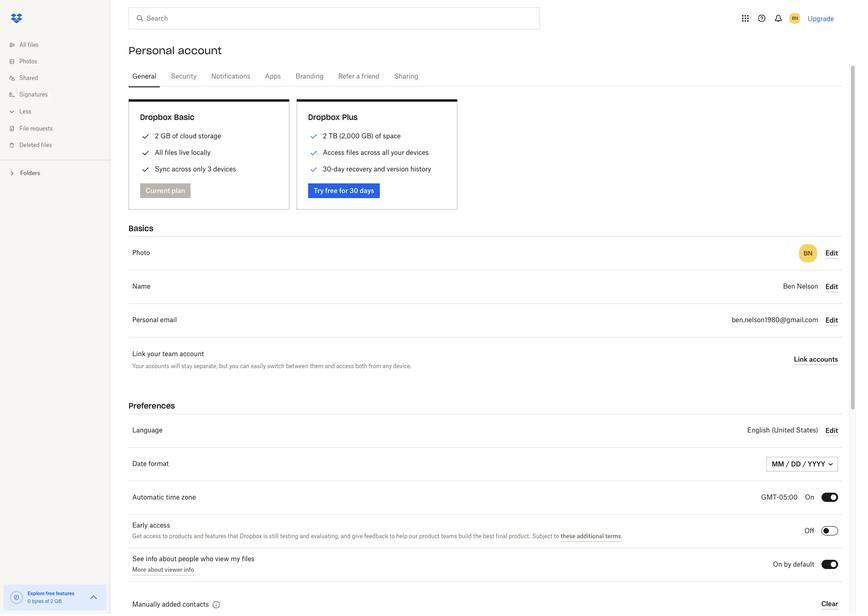 Task type: describe. For each thing, give the bounding box(es) containing it.
clear
[[822, 600, 839, 608]]

added
[[162, 602, 181, 608]]

give
[[352, 534, 363, 539]]

evaluating,
[[311, 534, 340, 539]]

for
[[340, 187, 348, 194]]

mm
[[773, 460, 785, 468]]

1 horizontal spatial of
[[172, 132, 178, 140]]

view
[[215, 556, 229, 563]]

sync
[[155, 165, 170, 173]]

zone
[[182, 495, 196, 501]]

file requests link
[[7, 120, 110, 137]]

upgrade link
[[809, 14, 835, 22]]

refer a friend
[[339, 74, 380, 80]]

1 vertical spatial account
[[180, 351, 204, 358]]

0 vertical spatial account
[[178, 44, 222, 57]]

date format
[[132, 461, 169, 468]]

quota usage element
[[9, 590, 24, 605]]

2 gb of cloud storage
[[155, 132, 221, 140]]

1 edit button from the top
[[826, 248, 839, 259]]

basic
[[174, 113, 195, 122]]

personal email
[[132, 317, 177, 324]]

of inside explore free features 0 bytes of 2 gb
[[45, 599, 49, 604]]

accounts for link
[[810, 355, 839, 363]]

0 horizontal spatial devices
[[213, 165, 236, 173]]

less image
[[7, 107, 17, 116]]

more about viewer info button
[[132, 565, 194, 576]]

1 vertical spatial across
[[172, 165, 192, 173]]

1 / from the left
[[787, 460, 790, 468]]

less
[[19, 109, 31, 114]]

both
[[356, 363, 368, 370]]

personal account
[[129, 44, 222, 57]]

free for try
[[326, 187, 338, 194]]

1 edit from the top
[[826, 249, 839, 257]]

our
[[409, 534, 418, 539]]

time
[[166, 495, 180, 501]]

cloud
[[180, 132, 197, 140]]

shared link
[[7, 70, 110, 86]]

will
[[171, 363, 180, 370]]

deleted files
[[19, 143, 52, 148]]

security tab
[[167, 66, 200, 88]]

only
[[193, 165, 206, 173]]

explore free features 0 bytes of 2 gb
[[28, 591, 74, 604]]

dropbox for dropbox plus
[[308, 113, 340, 122]]

sync across only 3 devices
[[155, 165, 236, 173]]

dropbox basic
[[140, 113, 195, 122]]

by
[[785, 562, 792, 568]]

teams
[[441, 534, 458, 539]]

link accounts
[[795, 355, 839, 363]]

default
[[794, 562, 815, 568]]

early access get access to products and features that dropbox is still testing and evaluating, and give feedback to help our product teams build the best final product. subject to these additional terms .
[[132, 523, 623, 540]]

dropbox plus
[[308, 113, 358, 122]]

on by default
[[774, 562, 815, 568]]

on for on by default
[[774, 562, 783, 568]]

locally
[[191, 148, 211, 156]]

1 horizontal spatial gb
[[161, 132, 171, 140]]

0 vertical spatial access
[[337, 363, 354, 370]]

version
[[387, 165, 409, 173]]

link for link your team account
[[132, 351, 146, 358]]

try free for 30 days button
[[308, 183, 380, 198]]

3
[[208, 165, 212, 173]]

all for all files live locally
[[155, 148, 163, 156]]

all files link
[[7, 37, 110, 53]]

ben.nelson1980@gmail.com
[[732, 317, 819, 324]]

these
[[561, 533, 576, 540]]

plus
[[343, 113, 358, 122]]

dropbox for dropbox basic
[[140, 113, 172, 122]]

recommended image for access
[[308, 148, 320, 159]]

files for deleted files
[[41, 143, 52, 148]]

and right testing
[[300, 534, 310, 539]]

people
[[178, 556, 199, 563]]

edit button for ben nelson
[[826, 281, 839, 292]]

.
[[622, 534, 623, 539]]

friend
[[362, 74, 380, 80]]

manually
[[132, 602, 160, 608]]

files for all files live locally
[[165, 148, 178, 156]]

gb inside explore free features 0 bytes of 2 gb
[[55, 599, 62, 604]]

05:00
[[780, 495, 799, 501]]

tab list containing general
[[129, 64, 843, 88]]

best
[[484, 534, 495, 539]]

any
[[383, 363, 392, 370]]

bytes
[[32, 599, 44, 604]]

0 vertical spatial your
[[391, 148, 405, 156]]

0 vertical spatial about
[[159, 556, 177, 563]]

branding
[[296, 74, 324, 80]]

from
[[369, 363, 381, 370]]

see info about people who view my files more about viewer info
[[132, 556, 255, 573]]

space
[[383, 132, 401, 140]]

switch
[[268, 363, 285, 370]]

link accounts button
[[795, 354, 839, 365]]

storage
[[199, 132, 221, 140]]

features inside early access get access to products and features that dropbox is still testing and evaluating, and give feedback to help our product teams build the best final product. subject to these additional terms .
[[205, 534, 227, 539]]

deleted files link
[[7, 137, 110, 154]]

automatic time zone
[[132, 495, 196, 501]]

basics
[[129, 224, 154, 233]]

automatic
[[132, 495, 164, 501]]

1 vertical spatial about
[[148, 566, 163, 573]]

accounts for your
[[146, 363, 169, 370]]

states)
[[797, 428, 819, 434]]

1 vertical spatial access
[[150, 523, 170, 529]]

2 for dropbox plus
[[323, 132, 327, 140]]

1 horizontal spatial bn
[[805, 249, 813, 257]]

notifications
[[212, 74, 251, 80]]

1 horizontal spatial across
[[361, 148, 381, 156]]

photos link
[[7, 53, 110, 70]]

contacts
[[183, 602, 209, 608]]

30-
[[323, 165, 334, 173]]

files for all files
[[28, 42, 39, 48]]

manually added contacts
[[132, 602, 209, 608]]



Task type: vqa. For each thing, say whether or not it's contained in the screenshot.
"Sort by" dropdown button
no



Task type: locate. For each thing, give the bounding box(es) containing it.
about
[[159, 556, 177, 563], [148, 566, 163, 573]]

1 horizontal spatial features
[[205, 534, 227, 539]]

to left products
[[163, 534, 168, 539]]

0 horizontal spatial free
[[46, 591, 55, 596]]

1 horizontal spatial on
[[806, 495, 815, 501]]

0 horizontal spatial link
[[132, 351, 146, 358]]

branding tab
[[292, 66, 328, 88]]

0 horizontal spatial gb
[[55, 599, 62, 604]]

on right "05:00" at the right bottom of the page
[[806, 495, 815, 501]]

0 horizontal spatial across
[[172, 165, 192, 173]]

across left all
[[361, 148, 381, 156]]

and right products
[[194, 534, 204, 539]]

recommended image for 30-
[[308, 164, 320, 175]]

tab list
[[129, 64, 843, 88]]

0 horizontal spatial on
[[774, 562, 783, 568]]

personal for personal email
[[132, 317, 159, 324]]

explore
[[28, 591, 45, 596]]

files right my
[[242, 556, 255, 563]]

security
[[171, 74, 197, 80]]

bn up nelson
[[805, 249, 813, 257]]

refer
[[339, 74, 355, 80]]

3 to from the left
[[554, 534, 560, 539]]

free inside button
[[326, 187, 338, 194]]

all
[[382, 148, 390, 156]]

(united
[[773, 428, 795, 434]]

gb)
[[362, 132, 374, 140]]

days
[[360, 187, 375, 194]]

0 vertical spatial recommended image
[[308, 131, 320, 142]]

upgrade
[[809, 14, 835, 22]]

1 horizontal spatial devices
[[406, 148, 429, 156]]

access right get on the bottom left
[[144, 534, 161, 539]]

0 horizontal spatial 2
[[50, 599, 53, 604]]

0 vertical spatial features
[[205, 534, 227, 539]]

2 down dropbox basic at the left
[[155, 132, 159, 140]]

features inside explore free features 0 bytes of 2 gb
[[56, 591, 74, 596]]

and down access files across all your devices
[[374, 165, 385, 173]]

them
[[310, 363, 324, 370]]

dropbox left basic at the top left of page
[[140, 113, 172, 122]]

ben nelson
[[784, 284, 819, 290]]

personal for personal account
[[129, 44, 175, 57]]

2 edit from the top
[[826, 283, 839, 290]]

2 right bytes
[[50, 599, 53, 604]]

edit
[[826, 249, 839, 257], [826, 283, 839, 290], [826, 316, 839, 324], [826, 426, 839, 434]]

1 horizontal spatial link
[[795, 355, 808, 363]]

feedback
[[365, 534, 388, 539]]

sharing
[[395, 74, 419, 80]]

free for explore
[[46, 591, 55, 596]]

0 vertical spatial across
[[361, 148, 381, 156]]

is
[[264, 534, 268, 539]]

0 vertical spatial bn
[[793, 15, 799, 21]]

to left help
[[390, 534, 395, 539]]

folders button
[[0, 166, 110, 180]]

0 vertical spatial all
[[19, 42, 26, 48]]

2 horizontal spatial to
[[554, 534, 560, 539]]

and left give on the bottom left of the page
[[341, 534, 351, 539]]

team
[[163, 351, 178, 358]]

link for link accounts
[[795, 355, 808, 363]]

free
[[326, 187, 338, 194], [46, 591, 55, 596]]

recommended image left tb
[[308, 131, 320, 142]]

access right early
[[150, 523, 170, 529]]

0
[[28, 599, 31, 604]]

1 horizontal spatial /
[[803, 460, 807, 468]]

0 vertical spatial personal
[[129, 44, 175, 57]]

yyyy
[[809, 460, 826, 468]]

4 edit from the top
[[826, 426, 839, 434]]

your
[[391, 148, 405, 156], [147, 351, 161, 358]]

files
[[28, 42, 39, 48], [41, 143, 52, 148], [165, 148, 178, 156], [347, 148, 359, 156], [242, 556, 255, 563]]

across down all files live locally
[[172, 165, 192, 173]]

account up stay
[[180, 351, 204, 358]]

1 horizontal spatial your
[[391, 148, 405, 156]]

features right explore
[[56, 591, 74, 596]]

gb down dropbox basic at the left
[[161, 132, 171, 140]]

all for all files
[[19, 42, 26, 48]]

bn left upgrade link
[[793, 15, 799, 21]]

my
[[231, 556, 240, 563]]

photo
[[132, 250, 150, 257]]

1 vertical spatial personal
[[132, 317, 159, 324]]

1 vertical spatial all
[[155, 148, 163, 156]]

deleted
[[19, 143, 40, 148]]

2 edit button from the top
[[826, 281, 839, 292]]

off
[[805, 528, 815, 535]]

0 horizontal spatial bn
[[793, 15, 799, 21]]

Search text field
[[147, 13, 521, 23]]

separate,
[[194, 363, 218, 370]]

notifications tab
[[208, 66, 254, 88]]

30
[[350, 187, 359, 194]]

link inside button
[[795, 355, 808, 363]]

1 vertical spatial bn
[[805, 249, 813, 257]]

try
[[314, 187, 324, 194]]

to left these
[[554, 534, 560, 539]]

4 edit button from the top
[[826, 425, 839, 436]]

accounts
[[810, 355, 839, 363], [146, 363, 169, 370]]

all inside list
[[19, 42, 26, 48]]

clear button
[[822, 599, 839, 610]]

0 vertical spatial info
[[146, 556, 157, 563]]

access left both
[[337, 363, 354, 370]]

0 horizontal spatial your
[[147, 351, 161, 358]]

terms
[[606, 533, 622, 540]]

2 for dropbox basic
[[155, 132, 159, 140]]

files for access files across all your devices
[[347, 148, 359, 156]]

your left team
[[147, 351, 161, 358]]

devices right 3
[[213, 165, 236, 173]]

2 vertical spatial access
[[144, 534, 161, 539]]

edit button for ben.nelson1980@gmail.com
[[826, 315, 839, 326]]

info right see
[[146, 556, 157, 563]]

/ right dd
[[803, 460, 807, 468]]

products
[[169, 534, 192, 539]]

english
[[748, 428, 771, 434]]

personal
[[129, 44, 175, 57], [132, 317, 159, 324]]

of right bytes
[[45, 599, 49, 604]]

info down the people
[[184, 566, 194, 573]]

your
[[132, 363, 144, 370]]

can
[[240, 363, 250, 370]]

all up sync
[[155, 148, 163, 156]]

early
[[132, 523, 148, 529]]

bn inside "popup button"
[[793, 15, 799, 21]]

edit button for english (united states)
[[826, 425, 839, 436]]

tb
[[329, 132, 338, 140]]

0 horizontal spatial accounts
[[146, 363, 169, 370]]

files left live
[[165, 148, 178, 156]]

1 to from the left
[[163, 534, 168, 539]]

files down (2,000
[[347, 148, 359, 156]]

1 vertical spatial on
[[774, 562, 783, 568]]

0 vertical spatial on
[[806, 495, 815, 501]]

on left by
[[774, 562, 783, 568]]

2 recommended image from the top
[[308, 148, 320, 159]]

email
[[160, 317, 177, 324]]

name
[[132, 284, 151, 290]]

devices up history
[[406, 148, 429, 156]]

on
[[806, 495, 815, 501], [774, 562, 783, 568]]

list
[[0, 31, 110, 160]]

and
[[374, 165, 385, 173], [325, 363, 335, 370], [194, 534, 204, 539], [300, 534, 310, 539], [341, 534, 351, 539]]

product
[[420, 534, 440, 539]]

easily
[[251, 363, 266, 370]]

about right more
[[148, 566, 163, 573]]

1 vertical spatial your
[[147, 351, 161, 358]]

dropbox up tb
[[308, 113, 340, 122]]

personal left email
[[132, 317, 159, 324]]

1 vertical spatial recommended image
[[308, 148, 320, 159]]

general tab
[[129, 66, 160, 88]]

of right gb)
[[376, 132, 382, 140]]

all files
[[19, 42, 39, 48]]

1 vertical spatial free
[[46, 591, 55, 596]]

a
[[357, 74, 360, 80]]

account up the security
[[178, 44, 222, 57]]

recommended image for 2
[[308, 131, 320, 142]]

free inside explore free features 0 bytes of 2 gb
[[46, 591, 55, 596]]

file requests
[[19, 126, 53, 131]]

0 horizontal spatial dropbox
[[140, 113, 172, 122]]

gb right bytes
[[55, 599, 62, 604]]

final
[[496, 534, 508, 539]]

access
[[323, 148, 345, 156]]

0 horizontal spatial features
[[56, 591, 74, 596]]

devices
[[406, 148, 429, 156], [213, 165, 236, 173]]

access
[[337, 363, 354, 370], [150, 523, 170, 529], [144, 534, 161, 539]]

1 horizontal spatial 2
[[155, 132, 159, 140]]

refer a friend tab
[[335, 66, 384, 88]]

1 vertical spatial info
[[184, 566, 194, 573]]

features left that
[[205, 534, 227, 539]]

files up photos
[[28, 42, 39, 48]]

live
[[179, 148, 190, 156]]

2 horizontal spatial dropbox
[[308, 113, 340, 122]]

dropbox left is
[[240, 534, 262, 539]]

2 to from the left
[[390, 534, 395, 539]]

on for on
[[806, 495, 815, 501]]

1 vertical spatial gb
[[55, 599, 62, 604]]

subject
[[533, 534, 553, 539]]

3 recommended image from the top
[[308, 164, 320, 175]]

that
[[228, 534, 238, 539]]

your right all
[[391, 148, 405, 156]]

0 horizontal spatial info
[[146, 556, 157, 563]]

1 horizontal spatial accounts
[[810, 355, 839, 363]]

0 vertical spatial free
[[326, 187, 338, 194]]

sharing tab
[[391, 66, 422, 88]]

recommended image left access
[[308, 148, 320, 159]]

1 horizontal spatial free
[[326, 187, 338, 194]]

1 horizontal spatial all
[[155, 148, 163, 156]]

device.
[[394, 363, 412, 370]]

free left "for" in the top of the page
[[326, 187, 338, 194]]

all files live locally
[[155, 148, 211, 156]]

photos
[[19, 59, 37, 64]]

bn
[[793, 15, 799, 21], [805, 249, 813, 257]]

(2,000
[[340, 132, 360, 140]]

requests
[[30, 126, 53, 131]]

signatures
[[19, 92, 48, 97]]

1 vertical spatial features
[[56, 591, 74, 596]]

edit for ben nelson
[[826, 283, 839, 290]]

/ left dd
[[787, 460, 790, 468]]

files right deleted
[[41, 143, 52, 148]]

0 vertical spatial devices
[[406, 148, 429, 156]]

0 vertical spatial gb
[[161, 132, 171, 140]]

of left cloud
[[172, 132, 178, 140]]

personal up general tab
[[129, 44, 175, 57]]

apps tab
[[262, 66, 285, 88]]

2 inside explore free features 0 bytes of 2 gb
[[50, 599, 53, 604]]

file
[[19, 126, 29, 131]]

1 vertical spatial devices
[[213, 165, 236, 173]]

these additional terms button
[[561, 531, 622, 542]]

who
[[201, 556, 214, 563]]

but
[[219, 363, 228, 370]]

apps
[[265, 74, 281, 80]]

accounts inside button
[[810, 355, 839, 363]]

recommended image
[[308, 131, 320, 142], [308, 148, 320, 159], [308, 164, 320, 175]]

2 / from the left
[[803, 460, 807, 468]]

2 horizontal spatial 2
[[323, 132, 327, 140]]

0 horizontal spatial /
[[787, 460, 790, 468]]

1 recommended image from the top
[[308, 131, 320, 142]]

the
[[474, 534, 482, 539]]

1 horizontal spatial dropbox
[[240, 534, 262, 539]]

free right explore
[[46, 591, 55, 596]]

nelson
[[798, 284, 819, 290]]

all up photos
[[19, 42, 26, 48]]

2 left tb
[[323, 132, 327, 140]]

recommended image left 30-
[[308, 164, 320, 175]]

about up more about viewer info button
[[159, 556, 177, 563]]

list containing all files
[[0, 31, 110, 160]]

try free for 30 days
[[314, 187, 375, 194]]

3 edit from the top
[[826, 316, 839, 324]]

2 horizontal spatial of
[[376, 132, 382, 140]]

edit button
[[826, 248, 839, 259], [826, 281, 839, 292], [826, 315, 839, 326], [826, 425, 839, 436]]

signatures link
[[7, 86, 110, 103]]

viewer
[[165, 566, 183, 573]]

of
[[172, 132, 178, 140], [376, 132, 382, 140], [45, 599, 49, 604]]

3 edit button from the top
[[826, 315, 839, 326]]

files inside see info about people who view my files more about viewer info
[[242, 556, 255, 563]]

1 horizontal spatial to
[[390, 534, 395, 539]]

1 horizontal spatial info
[[184, 566, 194, 573]]

0 horizontal spatial to
[[163, 534, 168, 539]]

2 vertical spatial recommended image
[[308, 164, 320, 175]]

and right them
[[325, 363, 335, 370]]

dropbox image
[[7, 9, 26, 28]]

folders
[[20, 170, 40, 177]]

dropbox inside early access get access to products and features that dropbox is still testing and evaluating, and give feedback to help our product teams build the best final product. subject to these additional terms .
[[240, 534, 262, 539]]

0 horizontal spatial of
[[45, 599, 49, 604]]

edit for english (united states)
[[826, 426, 839, 434]]

0 horizontal spatial all
[[19, 42, 26, 48]]

gb
[[161, 132, 171, 140], [55, 599, 62, 604]]

edit for ben.nelson1980@gmail.com
[[826, 316, 839, 324]]

2 tb (2,000 gb) of space
[[323, 132, 401, 140]]

you
[[229, 363, 239, 370]]



